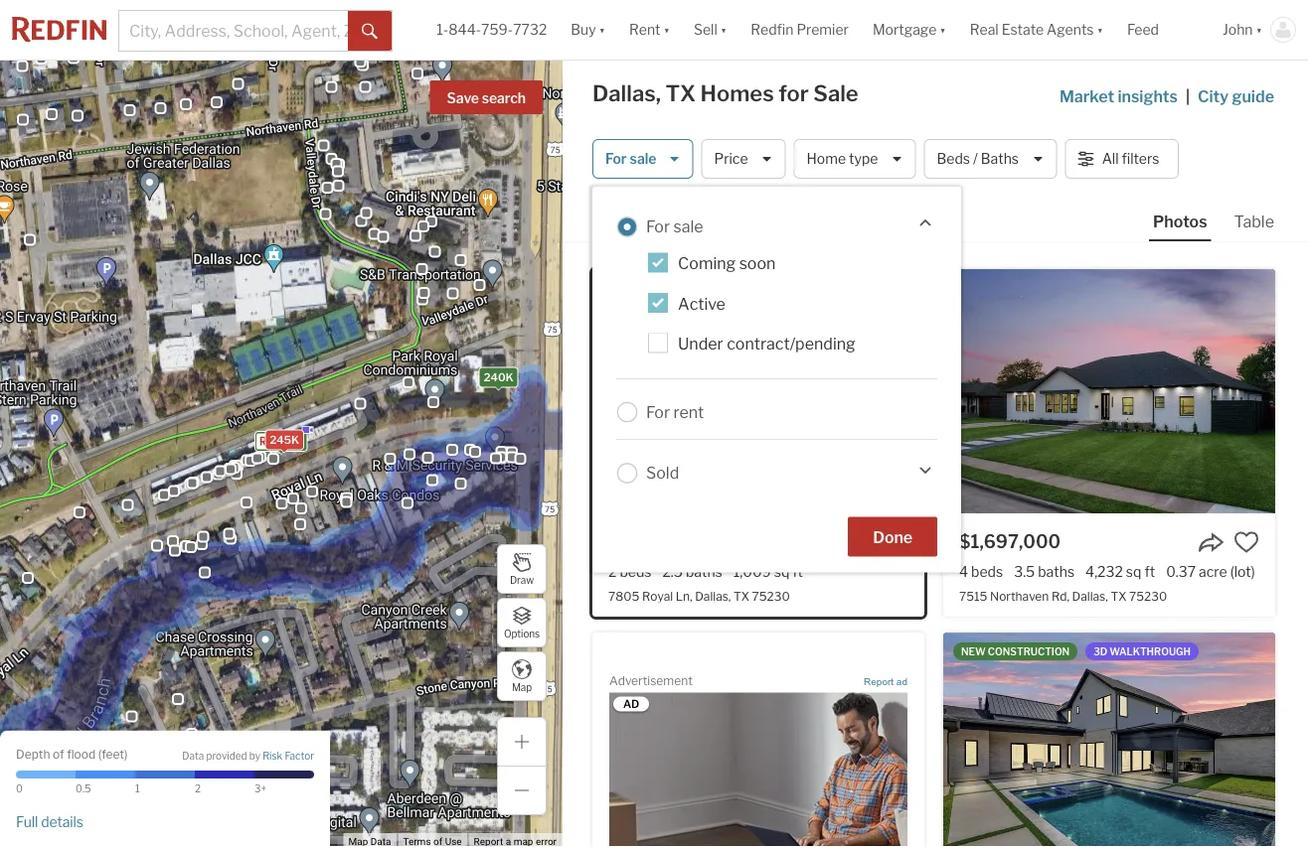 Task type: locate. For each thing, give the bounding box(es) containing it.
1 favorite button image from the left
[[883, 530, 909, 556]]

ft right 1,009
[[793, 564, 803, 580]]

table
[[1234, 212, 1274, 231]]

1 horizontal spatial beds
[[971, 564, 1003, 580]]

0 horizontal spatial beds
[[620, 564, 652, 580]]

table button
[[1230, 211, 1278, 240]]

3 ▾ from the left
[[720, 21, 727, 38]]

details
[[41, 814, 83, 831]]

beds right 4
[[971, 564, 1003, 580]]

data provided by risk factor
[[182, 750, 314, 762]]

2 for 2 beds
[[608, 564, 617, 580]]

tx left homes
[[666, 80, 696, 107]]

0 vertical spatial sale
[[630, 150, 657, 167]]

2 beds from the left
[[971, 564, 1003, 580]]

3d
[[1094, 646, 1107, 658]]

dallas, right ln,
[[695, 589, 731, 604]]

feed
[[1127, 21, 1159, 38]]

ln,
[[676, 589, 692, 604]]

price
[[714, 150, 748, 167]]

data
[[182, 750, 204, 762]]

sale inside dialog
[[673, 217, 703, 237]]

photos button
[[1149, 211, 1230, 242]]

75230 down 1,009 sq ft
[[752, 589, 790, 604]]

1 horizontal spatial favorite button image
[[1234, 530, 1259, 556]]

0 vertical spatial 2
[[608, 564, 617, 580]]

premier
[[797, 21, 849, 38]]

0 horizontal spatial ft
[[793, 564, 803, 580]]

for left rent
[[646, 403, 670, 422]]

rent
[[673, 403, 704, 422]]

guide
[[1232, 86, 1274, 106]]

sq right 1,009
[[774, 564, 790, 580]]

▾ right the mortgage
[[940, 21, 946, 38]]

2 vertical spatial for
[[646, 403, 670, 422]]

price button
[[701, 139, 786, 179]]

all filters button
[[1065, 139, 1179, 179]]

0 horizontal spatial sq
[[774, 564, 790, 580]]

baths for 2.5 baths
[[686, 564, 722, 580]]

1 vertical spatial 2
[[195, 784, 201, 796]]

2 horizontal spatial dallas,
[[1072, 589, 1108, 604]]

1 baths from the left
[[686, 564, 722, 580]]

▾ for sell ▾
[[720, 21, 727, 38]]

1 horizontal spatial 2
[[608, 564, 617, 580]]

0 horizontal spatial tx
[[666, 80, 696, 107]]

3+
[[254, 784, 266, 796]]

0 horizontal spatial dallas,
[[592, 80, 661, 107]]

▾ right the sell
[[720, 21, 727, 38]]

1 horizontal spatial 75230
[[1129, 589, 1167, 604]]

all
[[1102, 150, 1119, 167]]

save search button
[[430, 81, 543, 114]]

1 horizontal spatial baths
[[1038, 564, 1075, 580]]

report ad button
[[864, 677, 908, 692]]

0 horizontal spatial favorite button image
[[883, 530, 909, 556]]

0 vertical spatial for sale
[[605, 150, 657, 167]]

sale inside the "for sale" button
[[630, 150, 657, 167]]

beds for 2 beds
[[620, 564, 652, 580]]

2 for 2
[[195, 784, 201, 796]]

2.5 baths
[[662, 564, 722, 580]]

beds for 4 beds
[[971, 564, 1003, 580]]

royal
[[642, 589, 673, 604]]

baths up rd,
[[1038, 564, 1075, 580]]

/
[[973, 150, 978, 167]]

▾
[[599, 21, 605, 38], [664, 21, 670, 38], [720, 21, 727, 38], [940, 21, 946, 38], [1097, 21, 1103, 38], [1256, 21, 1262, 38]]

favorite button image
[[883, 530, 909, 556], [1234, 530, 1259, 556]]

real
[[970, 21, 999, 38]]

•
[[678, 208, 682, 225]]

buy ▾ button
[[571, 0, 605, 60]]

1 vertical spatial for sale
[[646, 217, 703, 237]]

0 vertical spatial for
[[605, 150, 627, 167]]

for sale up homes
[[605, 150, 657, 167]]

ft left 0.37
[[1145, 564, 1155, 580]]

favorite button checkbox
[[883, 530, 909, 556]]

0 horizontal spatial sale
[[630, 150, 657, 167]]

1,009
[[733, 564, 771, 580]]

0 horizontal spatial 2
[[195, 784, 201, 796]]

0.5
[[76, 784, 91, 796]]

risk
[[263, 750, 283, 762]]

ft
[[793, 564, 803, 580], [1145, 564, 1155, 580]]

1 horizontal spatial sq
[[1126, 564, 1142, 580]]

john ▾
[[1223, 21, 1262, 38]]

1 vertical spatial sale
[[673, 217, 703, 237]]

▾ right rent on the top of the page
[[664, 21, 670, 38]]

2 sq from the left
[[1126, 564, 1142, 580]]

city
[[1198, 86, 1229, 106]]

6 ▾ from the left
[[1256, 21, 1262, 38]]

tx down 1,009
[[734, 589, 749, 604]]

1 beds from the left
[[620, 564, 652, 580]]

1 sq from the left
[[774, 564, 790, 580]]

1 ▾ from the left
[[599, 21, 605, 38]]

2 ft from the left
[[1145, 564, 1155, 580]]

75230 for 7805 royal ln, dallas, tx 75230
[[752, 589, 790, 604]]

1 horizontal spatial tx
[[734, 589, 749, 604]]

sq for 4,232
[[1126, 564, 1142, 580]]

home
[[807, 150, 846, 167]]

baths up 7805 royal ln, dallas, tx 75230
[[686, 564, 722, 580]]

report ad
[[864, 677, 908, 688]]

dallas,
[[592, 80, 661, 107], [695, 589, 731, 604], [1072, 589, 1108, 604]]

1 ft from the left
[[793, 564, 803, 580]]

2 down data
[[195, 784, 201, 796]]

report
[[864, 677, 894, 688]]

sq right 4,232
[[1126, 564, 1142, 580]]

dialog containing for sale
[[592, 187, 961, 573]]

for left •
[[646, 217, 670, 237]]

2
[[608, 564, 617, 580], [195, 784, 201, 796]]

0 horizontal spatial baths
[[686, 564, 722, 580]]

)
[[124, 748, 128, 762]]

real estate agents ▾ button
[[958, 0, 1115, 60]]

1 75230 from the left
[[752, 589, 790, 604]]

3.5 baths
[[1014, 564, 1075, 580]]

done button
[[848, 517, 937, 557]]

245k
[[270, 434, 299, 447]]

feet
[[102, 748, 124, 762]]

tx for 7805
[[734, 589, 749, 604]]

rent
[[629, 21, 661, 38]]

construction
[[988, 646, 1070, 658]]

soon
[[739, 254, 776, 273]]

2 ▾ from the left
[[664, 21, 670, 38]]

homes
[[623, 207, 668, 224]]

2 favorite button image from the left
[[1234, 530, 1259, 556]]

redfin premier button
[[739, 0, 861, 60]]

baths for 3.5 baths
[[1038, 564, 1075, 580]]

$1,697,000
[[959, 531, 1061, 553]]

▾ right "john"
[[1256, 21, 1262, 38]]

1
[[135, 784, 140, 796]]

844-
[[448, 21, 481, 38]]

coming
[[678, 254, 736, 273]]

for up 396
[[605, 150, 627, 167]]

beds up 7805
[[620, 564, 652, 580]]

dallas, down rent on the top of the page
[[592, 80, 661, 107]]

for sale up the coming
[[646, 217, 703, 237]]

75230 for 7515 northaven rd, dallas, tx 75230
[[1129, 589, 1167, 604]]

75230 down "4,232 sq ft"
[[1129, 589, 1167, 604]]

acre
[[1199, 564, 1227, 580]]

dallas, down 4,232
[[1072, 589, 1108, 604]]

ft for 4,232 sq ft
[[1145, 564, 1155, 580]]

walkthrough
[[1110, 646, 1191, 658]]

tx down "4,232 sq ft"
[[1111, 589, 1127, 604]]

295k
[[273, 435, 303, 448]]

mortgage
[[873, 21, 937, 38]]

(
[[98, 748, 102, 762]]

full details
[[16, 814, 83, 831]]

draw button
[[497, 545, 547, 594]]

real estate agents ▾ link
[[970, 0, 1103, 60]]

tx
[[666, 80, 696, 107], [734, 589, 749, 604], [1111, 589, 1127, 604]]

▾ for buy ▾
[[599, 21, 605, 38]]

7515
[[959, 589, 988, 604]]

2 75230 from the left
[[1129, 589, 1167, 604]]

1 horizontal spatial ft
[[1145, 564, 1155, 580]]

(lot)
[[1230, 564, 1255, 580]]

2 up 7805
[[608, 564, 617, 580]]

sale up the coming
[[673, 217, 703, 237]]

all filters
[[1102, 150, 1159, 167]]

1 horizontal spatial sale
[[673, 217, 703, 237]]

sale up homes
[[630, 150, 657, 167]]

dialog
[[592, 187, 961, 573]]

1,009 sq ft
[[733, 564, 803, 580]]

4 ▾ from the left
[[940, 21, 946, 38]]

1 horizontal spatial dallas,
[[695, 589, 731, 604]]

mortgage ▾ button
[[861, 0, 958, 60]]

▾ right agents
[[1097, 21, 1103, 38]]

full
[[16, 814, 38, 831]]

0
[[16, 784, 23, 796]]

0 horizontal spatial 75230
[[752, 589, 790, 604]]

city guide link
[[1198, 84, 1278, 108]]

▾ right buy
[[599, 21, 605, 38]]

market
[[1059, 86, 1114, 106]]

7515 northaven rd, dallas, tx 75230
[[959, 589, 1167, 604]]

2 horizontal spatial tx
[[1111, 589, 1127, 604]]

estate
[[1002, 21, 1044, 38]]

sort
[[692, 207, 721, 224]]

done
[[873, 528, 912, 547]]

sq
[[774, 564, 790, 580], [1126, 564, 1142, 580]]

2 baths from the left
[[1038, 564, 1075, 580]]



Task type: describe. For each thing, give the bounding box(es) containing it.
rent ▾ button
[[629, 0, 670, 60]]

baths
[[981, 150, 1019, 167]]

search
[[482, 90, 526, 107]]

5 ▾ from the left
[[1097, 21, 1103, 38]]

map region
[[0, 0, 701, 848]]

1 vertical spatial for
[[646, 217, 670, 237]]

sold
[[646, 464, 679, 483]]

contract/pending
[[727, 334, 856, 354]]

homes
[[700, 80, 774, 107]]

beds / baths
[[937, 150, 1019, 167]]

save
[[447, 90, 479, 107]]

for inside button
[[605, 150, 627, 167]]

396 homes • sort
[[592, 207, 721, 225]]

by
[[249, 750, 260, 762]]

under
[[678, 334, 723, 354]]

photo of 7515 northaven rd, dallas, tx 75230 image
[[943, 269, 1275, 514]]

2 beds
[[608, 564, 652, 580]]

for sale inside button
[[605, 150, 657, 167]]

396
[[592, 207, 620, 224]]

beds / baths button
[[924, 139, 1057, 179]]

sell ▾ button
[[682, 0, 739, 60]]

photo of 7533 royal pl, dallas, tx 75230 image
[[943, 633, 1275, 848]]

filters
[[1122, 150, 1159, 167]]

buy ▾
[[571, 21, 605, 38]]

options button
[[497, 598, 547, 648]]

▾ for john ▾
[[1256, 21, 1262, 38]]

photos
[[1153, 212, 1207, 231]]

buy ▾ button
[[559, 0, 617, 60]]

market insights link
[[1059, 65, 1178, 108]]

dallas, for 7805
[[695, 589, 731, 604]]

3.5
[[1014, 564, 1035, 580]]

favorite button image for favorite button checkbox at right bottom
[[883, 530, 909, 556]]

advertisement
[[609, 674, 693, 688]]

7805 royal ln, dallas, tx 75230
[[608, 589, 790, 604]]

insights
[[1118, 86, 1178, 106]]

home type button
[[794, 139, 916, 179]]

feed button
[[1115, 0, 1211, 60]]

rd,
[[1052, 589, 1070, 604]]

7732
[[513, 21, 547, 38]]

factor
[[285, 750, 314, 762]]

new construction
[[961, 646, 1070, 658]]

240k
[[484, 371, 514, 384]]

sell
[[694, 21, 717, 38]]

google image
[[5, 822, 71, 848]]

ft for 1,009 sq ft
[[793, 564, 803, 580]]

new
[[961, 646, 986, 658]]

provided
[[206, 750, 247, 762]]

favorite button checkbox
[[1234, 530, 1259, 556]]

4
[[959, 564, 968, 580]]

City, Address, School, Agent, ZIP search field
[[119, 11, 348, 51]]

1-844-759-7732 link
[[437, 21, 547, 38]]

mortgage ▾ button
[[873, 0, 946, 60]]

redfin premier
[[751, 21, 849, 38]]

for rent
[[646, 403, 704, 422]]

flood
[[67, 748, 96, 762]]

4 beds
[[959, 564, 1003, 580]]

depth of flood ( feet )
[[16, 748, 128, 762]]

rent ▾
[[629, 21, 670, 38]]

▾ for mortgage ▾
[[940, 21, 946, 38]]

coming soon
[[678, 254, 776, 273]]

submit search image
[[362, 24, 378, 39]]

under contract/pending
[[678, 334, 856, 354]]

risk factor link
[[263, 750, 314, 763]]

tx for 7515
[[1111, 589, 1127, 604]]

▾ for rent ▾
[[664, 21, 670, 38]]

full details button
[[16, 814, 83, 831]]

map
[[512, 682, 532, 694]]

beds
[[937, 150, 970, 167]]

northaven
[[990, 589, 1049, 604]]

0.37
[[1166, 564, 1196, 580]]

draw
[[510, 575, 534, 587]]

active
[[678, 294, 726, 313]]

sale
[[813, 80, 859, 107]]

photo of 7805 royal ln, dallas, tx 75230 image
[[592, 269, 924, 514]]

real estate agents ▾
[[970, 21, 1103, 38]]

dallas, for 7515
[[1072, 589, 1108, 604]]

for sale button
[[592, 139, 693, 179]]

dallas, tx homes for sale
[[592, 80, 859, 107]]

for
[[779, 80, 809, 107]]

favorite button image for favorite button option at the right
[[1234, 530, 1259, 556]]

1-
[[437, 21, 449, 38]]

save search
[[447, 90, 526, 107]]

for sale inside dialog
[[646, 217, 703, 237]]

ad region
[[609, 693, 908, 848]]

7805
[[608, 589, 639, 604]]

sell ▾ button
[[694, 0, 727, 60]]

home type
[[807, 150, 878, 167]]

0.37 acre (lot)
[[1166, 564, 1255, 580]]

sq for 1,009
[[774, 564, 790, 580]]



Task type: vqa. For each thing, say whether or not it's contained in the screenshot.
Delete list list
no



